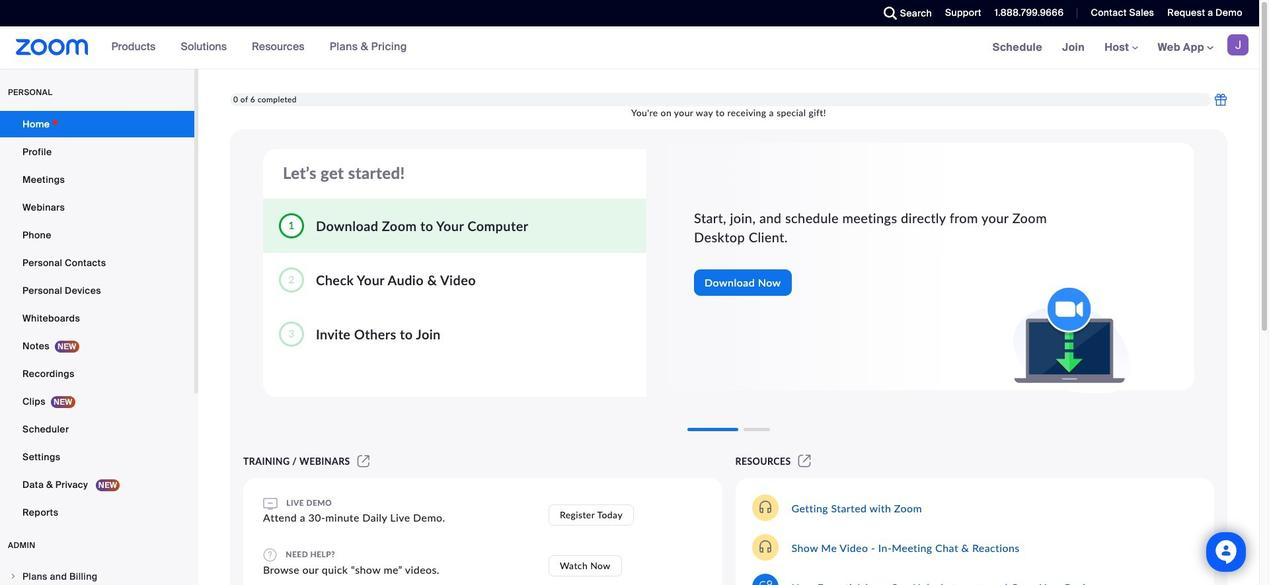 Task type: vqa. For each thing, say whether or not it's contained in the screenshot.
Check Box icon to the top
no



Task type: describe. For each thing, give the bounding box(es) containing it.
2 window new image from the left
[[797, 456, 813, 468]]

profile picture image
[[1228, 34, 1249, 56]]

meetings navigation
[[983, 26, 1260, 69]]

right image
[[9, 573, 17, 581]]

product information navigation
[[102, 26, 417, 69]]



Task type: locate. For each thing, give the bounding box(es) containing it.
1 horizontal spatial window new image
[[797, 456, 813, 468]]

window new image
[[356, 456, 372, 468], [797, 456, 813, 468]]

zoom logo image
[[16, 39, 88, 56]]

menu item
[[0, 565, 194, 586]]

0 horizontal spatial window new image
[[356, 456, 372, 468]]

banner
[[0, 26, 1260, 69]]

1 window new image from the left
[[356, 456, 372, 468]]

personal menu menu
[[0, 111, 194, 528]]



